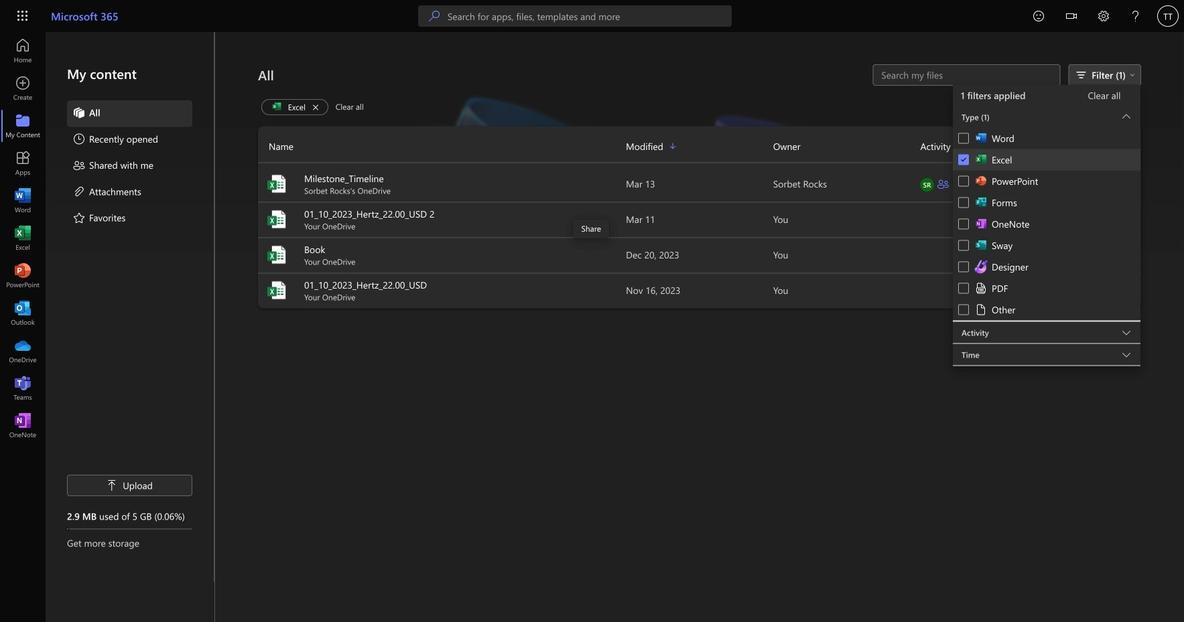 Task type: locate. For each thing, give the bounding box(es) containing it.
excel image inside 'name book' cell
[[266, 244, 287, 266]]

name milestone_timeline cell
[[258, 172, 626, 196]]

excel image for name milestone_timeline cell
[[266, 173, 287, 195]]

application
[[0, 32, 1184, 622]]

row
[[258, 136, 1141, 163]]

excel image inside name milestone_timeline cell
[[266, 173, 287, 195]]

powerpoint checkbox item
[[953, 171, 1140, 192]]

my content left pane navigation navigation
[[46, 32, 214, 582]]

word image
[[16, 194, 29, 208]]

teams image
[[16, 382, 29, 395]]

word checkbox item
[[953, 128, 1140, 149]]

sway checkbox item
[[953, 235, 1140, 256]]

navigation
[[0, 32, 46, 445]]

excel image
[[266, 173, 287, 195], [16, 232, 29, 245], [266, 244, 287, 266], [266, 280, 287, 301]]

excel image inside name 01_10_2023_hertz_22.00_usd cell
[[266, 280, 287, 301]]

displaying 4 out of 7 files. status
[[873, 64, 1060, 86]]

banner
[[0, 0, 1184, 35]]

menu inside my content left pane navigation navigation
[[67, 101, 192, 232]]

tooltip
[[573, 220, 609, 239]]

0 horizontal spatial menu
[[67, 101, 192, 232]]

powerpoint image
[[16, 269, 29, 283]]

None search field
[[418, 5, 732, 27]]

other checkbox item
[[953, 299, 1140, 321]]

name book cell
[[258, 243, 626, 267]]

menu
[[67, 101, 192, 232], [953, 128, 1140, 321]]

1 horizontal spatial menu
[[953, 128, 1140, 321]]

excel checkbox item
[[953, 149, 1140, 171]]



Task type: vqa. For each thing, say whether or not it's contained in the screenshot.
more
no



Task type: describe. For each thing, give the bounding box(es) containing it.
designer checkbox item
[[953, 256, 1140, 278]]

excel image for 'name book' cell
[[266, 244, 287, 266]]

name 01_10_2023_hertz_22.00_usd 2 cell
[[258, 207, 626, 232]]

onenote image
[[16, 419, 29, 433]]

my content image
[[16, 119, 29, 133]]

forms checkbox item
[[953, 192, 1140, 213]]

onedrive image
[[16, 344, 29, 358]]

apps image
[[16, 157, 29, 170]]

outlook image
[[16, 307, 29, 320]]

tt image
[[1157, 5, 1179, 27]]

name 01_10_2023_hertz_22.00_usd cell
[[258, 278, 626, 303]]

pdf checkbox item
[[953, 277, 1140, 300]]

excel image for name 01_10_2023_hertz_22.00_usd cell
[[266, 280, 287, 301]]

Search my files text field
[[880, 68, 1053, 82]]

create image
[[16, 82, 29, 95]]

Search box. Suggestions appear as you type. search field
[[448, 5, 732, 27]]

activity, column 4 of 4 column header
[[920, 136, 1141, 157]]

home image
[[16, 44, 29, 58]]

onenote checkbox item
[[953, 213, 1140, 235]]

excel image
[[266, 209, 287, 230]]



